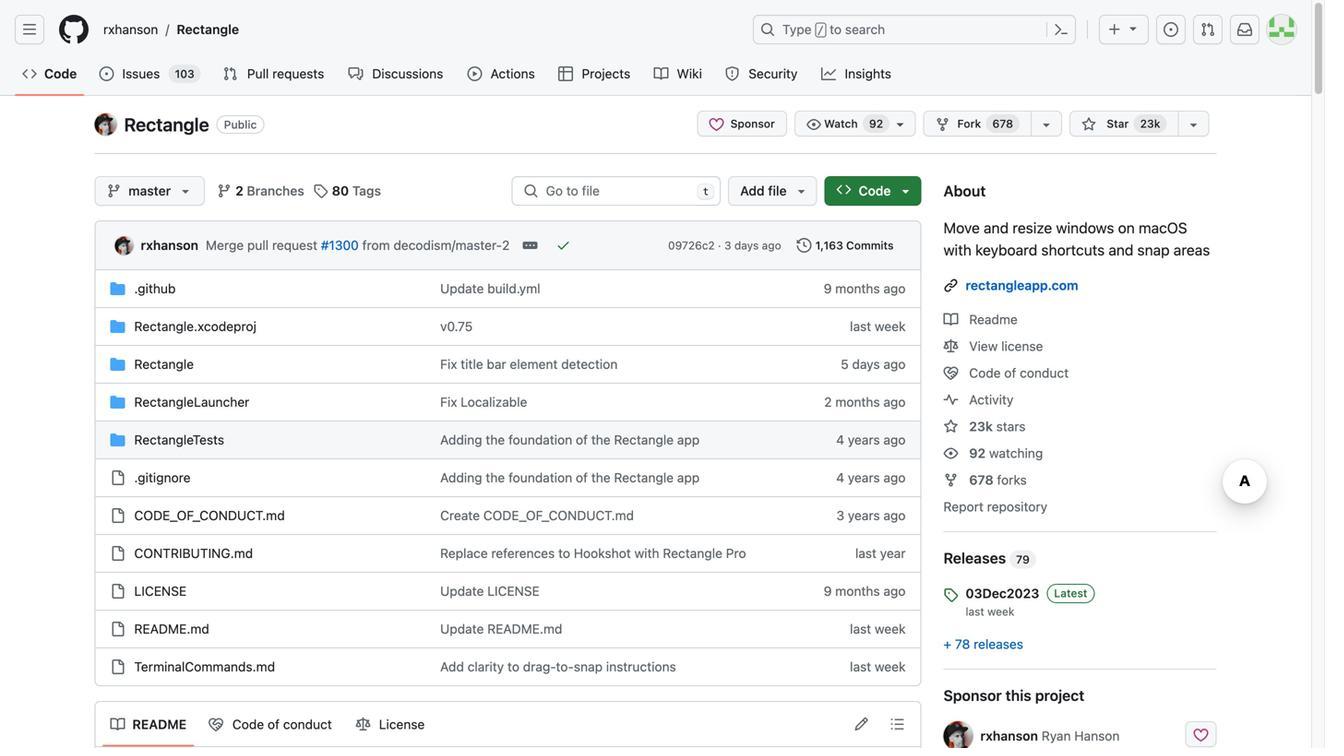 Task type: locate. For each thing, give the bounding box(es) containing it.
1 update from the top
[[440, 281, 484, 296]]

adding the foundation of the rectangle app link up create code_of_conduct.md link
[[440, 470, 700, 485]]

git branch image
[[107, 184, 121, 198], [217, 184, 232, 198]]

week
[[875, 319, 906, 334], [987, 605, 1014, 618], [875, 621, 906, 637], [875, 659, 906, 675]]

1 horizontal spatial git pull request image
[[1200, 22, 1215, 37]]

78
[[955, 637, 970, 652]]

play image
[[467, 66, 482, 81]]

actions
[[490, 66, 535, 81]]

open commit details image
[[523, 238, 537, 253]]

1 vertical spatial months
[[835, 394, 880, 410]]

terminalcommands.md link
[[134, 659, 275, 675]]

directory image left .github link
[[110, 281, 125, 296]]

1 horizontal spatial conduct
[[1020, 365, 1069, 381]]

book image
[[654, 66, 669, 81], [110, 717, 125, 732]]

add for add file
[[740, 183, 765, 198]]

1 months from the top
[[835, 281, 880, 296]]

1 vertical spatial update
[[440, 584, 484, 599]]

fix left title
[[440, 357, 457, 372]]

0 vertical spatial code of conduct
[[966, 365, 1069, 381]]

1 9 from the top
[[824, 281, 832, 296]]

with right hookshot at the left of page
[[634, 546, 659, 561]]

code inside popup button
[[859, 183, 891, 198]]

9 months ago
[[824, 281, 906, 296], [824, 584, 906, 599]]

readme.md down license link
[[134, 621, 209, 637]]

to for drag-
[[507, 659, 519, 675]]

rxhanson link up issues
[[96, 15, 166, 44]]

git pull request image
[[1200, 22, 1215, 37], [223, 66, 238, 81]]

2 vertical spatial months
[[835, 584, 880, 599]]

replace
[[440, 546, 488, 561]]

0 horizontal spatial with
[[634, 546, 659, 561]]

1 fix from the top
[[440, 357, 457, 372]]

last week up 5 days ago
[[850, 319, 906, 334]]

ago down 2 months ago
[[883, 432, 906, 448]]

ago for code_of_conduct.md
[[883, 508, 906, 523]]

4 years ago up 3 years ago
[[836, 470, 906, 485]]

commits
[[846, 239, 894, 252]]

adding the foundation of the rectangle app for .gitignore
[[440, 470, 700, 485]]

pull
[[247, 66, 269, 81]]

79
[[1016, 553, 1030, 566]]

4 up 3 years ago
[[836, 470, 844, 485]]

2 code_of_conduct.md from the left
[[483, 508, 634, 523]]

sponsor inside button
[[727, 117, 775, 130]]

2 foundation from the top
[[508, 470, 572, 485]]

1 vertical spatial sponsor
[[943, 687, 1002, 704]]

0 vertical spatial 4
[[836, 432, 844, 448]]

1 vertical spatial 9
[[824, 584, 832, 599]]

92 watching
[[969, 446, 1043, 461]]

repo forked image
[[935, 117, 950, 132]]

months down 5
[[835, 394, 880, 410]]

0 vertical spatial directory image
[[110, 357, 125, 372]]

of right code of conduct image on the bottom of the page
[[268, 717, 280, 732]]

git branch image left master
[[107, 184, 121, 198]]

1 horizontal spatial triangle down image
[[794, 184, 809, 198]]

03dec2023
[[966, 586, 1039, 601]]

1 horizontal spatial 2
[[502, 238, 510, 253]]

92 down '23k stars' at right bottom
[[969, 446, 986, 461]]

pulse image
[[943, 393, 958, 407]]

.github link
[[134, 281, 176, 296]]

plus image
[[1107, 22, 1122, 37]]

0 vertical spatial 9 months ago
[[824, 281, 906, 296]]

last up 5 days ago
[[850, 319, 871, 334]]

rxhanson link right the rxhanson icon
[[141, 238, 198, 253]]

0 vertical spatial git pull request image
[[1200, 22, 1215, 37]]

code image
[[837, 182, 851, 197]]

code_of_conduct.md up contributing.md link
[[134, 508, 285, 523]]

2 horizontal spatial triangle down image
[[898, 184, 913, 198]]

/ inside rxhanson / rectangle
[[166, 22, 169, 37]]

2 update from the top
[[440, 584, 484, 599]]

2 license from the left
[[487, 584, 540, 599]]

git branch image left 2 branches
[[217, 184, 232, 198]]

2 readme.md from the left
[[487, 621, 562, 637]]

1 horizontal spatial git branch image
[[217, 184, 232, 198]]

star image
[[943, 419, 958, 434]]

and down on
[[1109, 241, 1133, 259]]

to left hookshot at the left of page
[[558, 546, 570, 561]]

book image left wiki
[[654, 66, 669, 81]]

discussions
[[372, 66, 443, 81]]

2 adding the foundation of the rectangle app link from the top
[[440, 470, 700, 485]]

1 adding from the top
[[440, 432, 482, 448]]

4 years ago for .gitignore
[[836, 470, 906, 485]]

last left the year
[[855, 546, 877, 561]]

4 years ago down 2 months ago
[[836, 432, 906, 448]]

1 vertical spatial 23k
[[969, 419, 993, 434]]

book image inside readme link
[[110, 717, 125, 732]]

1 9 months ago from the top
[[824, 281, 906, 296]]

678 up report repository link
[[969, 472, 994, 488]]

issue opened image
[[1164, 22, 1178, 37]]

ago up 3 years ago
[[883, 470, 906, 485]]

3 update from the top
[[440, 621, 484, 637]]

directory image left rectangle.xcodeproj
[[110, 319, 125, 334]]

code link
[[15, 60, 84, 88]]

ago down commits
[[883, 281, 906, 296]]

wiki link
[[646, 60, 710, 88]]

rectangle link up the 103
[[169, 15, 246, 44]]

conduct inside list
[[283, 717, 332, 732]]

code right code of conduct image on the bottom of the page
[[232, 717, 264, 732]]

last week for add clarity to drag-to-snap instructions
[[850, 659, 906, 675]]

0 vertical spatial list
[[96, 15, 742, 44]]

snap right "drag-"
[[574, 659, 603, 675]]

code of conduct right code of conduct image on the bottom of the page
[[232, 717, 332, 732]]

year
[[880, 546, 906, 561]]

1 horizontal spatial with
[[943, 241, 971, 259]]

from decodism/master-2 link
[[362, 238, 510, 253]]

0 horizontal spatial heart image
[[709, 117, 724, 132]]

fix
[[440, 357, 457, 372], [440, 394, 457, 410]]

readme.md up "drag-"
[[487, 621, 562, 637]]

0 vertical spatial 9
[[824, 281, 832, 296]]

0 horizontal spatial to
[[507, 659, 519, 675]]

0 vertical spatial tag image
[[313, 184, 328, 198]]

2 vertical spatial update
[[440, 621, 484, 637]]

rxhanson up issues
[[103, 22, 158, 37]]

graph image
[[821, 66, 836, 81]]

fork
[[957, 117, 981, 130]]

foundation
[[508, 432, 572, 448], [508, 470, 572, 485]]

code of conduct link down the view license
[[943, 365, 1069, 381]]

merge pull request #1300 from decodism/master-2
[[206, 238, 510, 253]]

directory image
[[110, 281, 125, 296], [110, 319, 125, 334], [110, 395, 125, 410]]

owner avatar image
[[95, 113, 117, 136]]

2 adding the foundation of the rectangle app from the top
[[440, 470, 700, 485]]

list containing readme
[[103, 710, 433, 740]]

code inside code link
[[44, 66, 77, 81]]

ago for rectangletests
[[883, 432, 906, 448]]

list up 'discussions'
[[96, 15, 742, 44]]

shortcuts
[[1041, 241, 1105, 259]]

add for add clarity to drag-to-snap instructions
[[440, 659, 464, 675]]

0 horizontal spatial /
[[166, 22, 169, 37]]

0 vertical spatial adding
[[440, 432, 482, 448]]

0 horizontal spatial book image
[[110, 717, 125, 732]]

list
[[96, 15, 742, 44], [103, 710, 433, 740]]

3 months from the top
[[835, 584, 880, 599]]

1 vertical spatial git pull request image
[[223, 66, 238, 81]]

1 horizontal spatial code_of_conduct.md
[[483, 508, 634, 523]]

0 horizontal spatial license
[[134, 584, 187, 599]]

add left file
[[740, 183, 765, 198]]

0 vertical spatial and
[[984, 219, 1009, 237]]

0 vertical spatial app
[[677, 432, 700, 448]]

2 years from the top
[[848, 470, 880, 485]]

2 vertical spatial rxhanson
[[980, 728, 1038, 744]]

1 vertical spatial 2
[[502, 238, 510, 253]]

1 years from the top
[[848, 432, 880, 448]]

triangle down image inside the code popup button
[[898, 184, 913, 198]]

years down 2 months ago
[[848, 432, 880, 448]]

security link
[[718, 60, 806, 88]]

triangle down image left 'about'
[[898, 184, 913, 198]]

years for rectangletests
[[848, 432, 880, 448]]

9 months ago for license
[[824, 584, 906, 599]]

with inside move and resize windows on macos with keyboard shortcuts and snap areas
[[943, 241, 971, 259]]

fix for fix localizable
[[440, 394, 457, 410]]

0 vertical spatial sponsor
[[727, 117, 775, 130]]

1 horizontal spatial sponsor
[[943, 687, 1002, 704]]

2 4 years ago from the top
[[836, 470, 906, 485]]

0 horizontal spatial code_of_conduct.md
[[134, 508, 285, 523]]

add inside popup button
[[740, 183, 765, 198]]

rectangle link up rectanglelauncher
[[134, 357, 194, 372]]

3 triangle down image from the left
[[898, 184, 913, 198]]

update
[[440, 281, 484, 296], [440, 584, 484, 599], [440, 621, 484, 637]]

adding the foundation of the rectangle app for rectangletests
[[440, 432, 700, 448]]

2 months from the top
[[835, 394, 880, 410]]

0 vertical spatial update
[[440, 281, 484, 296]]

1 vertical spatial foundation
[[508, 470, 572, 485]]

history image
[[797, 238, 812, 253]]

1 vertical spatial directory image
[[110, 319, 125, 334]]

1 vertical spatial 9 months ago
[[824, 584, 906, 599]]

report repository
[[943, 499, 1047, 514]]

/ inside the type / to search
[[817, 24, 824, 37]]

1 horizontal spatial to
[[558, 546, 570, 561]]

09726c2
[[668, 239, 715, 252]]

snap
[[1137, 241, 1170, 259], [574, 659, 603, 675]]

3 years ago
[[836, 508, 906, 523]]

sponsor down security link
[[727, 117, 775, 130]]

9 months ago down commits
[[824, 281, 906, 296]]

tag image down releases
[[943, 588, 958, 603]]

1,163
[[815, 239, 843, 252]]

0 horizontal spatial triangle down image
[[178, 184, 193, 198]]

0 vertical spatial with
[[943, 241, 971, 259]]

ago up the year
[[883, 508, 906, 523]]

week left "+"
[[875, 621, 906, 637]]

last up edit file image
[[850, 659, 871, 675]]

rxhanson right the rxhanson icon
[[141, 238, 198, 253]]

tag image
[[313, 184, 328, 198], [943, 588, 958, 603]]

0 horizontal spatial days
[[734, 239, 759, 252]]

readme link
[[943, 312, 1018, 327]]

1 vertical spatial 4 years ago
[[836, 470, 906, 485]]

report
[[943, 499, 984, 514]]

git pull request image left pull
[[223, 66, 238, 81]]

code of conduct link
[[943, 365, 1069, 381], [201, 710, 341, 740]]

80 tags
[[332, 183, 381, 198]]

1 vertical spatial app
[[677, 470, 700, 485]]

update license
[[440, 584, 540, 599]]

0 vertical spatial 3
[[724, 239, 731, 252]]

2 app from the top
[[677, 470, 700, 485]]

2 fix from the top
[[440, 394, 457, 410]]

1 4 years ago from the top
[[836, 432, 906, 448]]

rxhanson for rxhanson / rectangle
[[103, 22, 158, 37]]

issue opened image
[[99, 66, 114, 81]]

1 vertical spatial conduct
[[283, 717, 332, 732]]

snap inside move and resize windows on macos with keyboard shortcuts and snap areas
[[1137, 241, 1170, 259]]

1 vertical spatial directory image
[[110, 433, 125, 448]]

license up readme.md link
[[134, 584, 187, 599]]

1 horizontal spatial book image
[[654, 66, 669, 81]]

1 horizontal spatial license
[[487, 584, 540, 599]]

code image
[[22, 66, 37, 81]]

code
[[44, 66, 77, 81], [859, 183, 891, 198], [969, 365, 1001, 381], [232, 717, 264, 732]]

2 horizontal spatial to
[[830, 22, 842, 37]]

2 vertical spatial rectangle link
[[134, 357, 194, 372]]

0 vertical spatial fix
[[440, 357, 457, 372]]

1 directory image from the top
[[110, 281, 125, 296]]

eye image
[[806, 117, 821, 132], [943, 446, 958, 461]]

2 vertical spatial years
[[848, 508, 880, 523]]

2 for 2 months ago
[[824, 394, 832, 410]]

merge pull request link
[[206, 238, 317, 253]]

replace references to hookshot with rectangle pro
[[440, 546, 746, 561]]

heart image
[[709, 117, 724, 132], [1194, 728, 1208, 743]]

3 years from the top
[[848, 508, 880, 523]]

request
[[272, 238, 317, 253]]

rxhanson
[[103, 22, 158, 37], [141, 238, 198, 253], [980, 728, 1038, 744]]

0 horizontal spatial and
[[984, 219, 1009, 237]]

discussions link
[[341, 60, 452, 88]]

add left clarity
[[440, 659, 464, 675]]

merge
[[206, 238, 244, 253]]

code of conduct link down "terminalcommands.md" link
[[201, 710, 341, 740]]

week for v0.75
[[875, 319, 906, 334]]

git pull request image right issue opened icon
[[1200, 22, 1215, 37]]

/ for type
[[817, 24, 824, 37]]

1 horizontal spatial 92
[[969, 446, 986, 461]]

1 vertical spatial adding the foundation of the rectangle app link
[[440, 470, 700, 485]]

1 adding the foundation of the rectangle app link from the top
[[440, 432, 700, 448]]

rxhanson down sponsor this project
[[980, 728, 1038, 744]]

to left 'search'
[[830, 22, 842, 37]]

triangle down image right file
[[794, 184, 809, 198]]

2 9 from the top
[[824, 584, 832, 599]]

2 directory image from the top
[[110, 319, 125, 334]]

update down replace
[[440, 584, 484, 599]]

ago down 5 days ago
[[883, 394, 906, 410]]

ago
[[762, 239, 781, 252], [883, 281, 906, 296], [883, 357, 906, 372], [883, 394, 906, 410], [883, 432, 906, 448], [883, 470, 906, 485], [883, 508, 906, 523], [883, 584, 906, 599]]

+ 78 releases link
[[943, 637, 1023, 652]]

update up clarity
[[440, 621, 484, 637]]

103
[[175, 67, 194, 80]]

from
[[362, 238, 390, 253]]

last
[[850, 319, 871, 334], [855, 546, 877, 561], [966, 605, 984, 618], [850, 621, 871, 637], [850, 659, 871, 675]]

1 4 from the top
[[836, 432, 844, 448]]

years up the last year
[[848, 508, 880, 523]]

triangle down image
[[178, 184, 193, 198], [794, 184, 809, 198], [898, 184, 913, 198]]

code right code icon
[[859, 183, 891, 198]]

1 vertical spatial eye image
[[943, 446, 958, 461]]

4
[[836, 432, 844, 448], [836, 470, 844, 485]]

1 adding the foundation of the rectangle app from the top
[[440, 432, 700, 448]]

outline image
[[890, 717, 905, 732]]

snap down macos
[[1137, 241, 1170, 259]]

1 vertical spatial adding
[[440, 470, 482, 485]]

star
[[1107, 117, 1129, 130]]

rectangle.xcodeproj
[[134, 319, 256, 334]]

months down the last year
[[835, 584, 880, 599]]

1 vertical spatial 678
[[969, 472, 994, 488]]

adding the foundation of the rectangle app up create code_of_conduct.md link
[[440, 470, 700, 485]]

2 4 from the top
[[836, 470, 844, 485]]

2 directory image from the top
[[110, 433, 125, 448]]

rectangletests link
[[134, 432, 224, 448]]

report repository link
[[943, 499, 1047, 514]]

1 horizontal spatial and
[[1109, 241, 1133, 259]]

1 triangle down image from the left
[[178, 184, 193, 198]]

fix for fix title bar element detection
[[440, 357, 457, 372]]

1 vertical spatial add
[[440, 659, 464, 675]]

0 vertical spatial rxhanson link
[[96, 15, 166, 44]]

code of conduct image
[[943, 366, 958, 381]]

requests
[[272, 66, 324, 81]]

last week up edit file image
[[850, 659, 906, 675]]

list down "terminalcommands.md" link
[[103, 710, 433, 740]]

directory image
[[110, 357, 125, 372], [110, 433, 125, 448]]

3 directory image from the top
[[110, 395, 125, 410]]

ago for .gitignore
[[883, 470, 906, 485]]

0 vertical spatial years
[[848, 432, 880, 448]]

.gitignore link
[[134, 470, 191, 485]]

5
[[841, 357, 849, 372]]

1 git branch image from the left
[[107, 184, 121, 198]]

app for .gitignore
[[677, 470, 700, 485]]

rxhanson for rxhanson
[[141, 238, 198, 253]]

and up keyboard
[[984, 219, 1009, 237]]

1 horizontal spatial 3
[[836, 508, 844, 523]]

1 vertical spatial code of conduct link
[[201, 710, 341, 740]]

on
[[1118, 219, 1135, 237]]

2 vertical spatial directory image
[[110, 395, 125, 410]]

tags
[[352, 183, 381, 198]]

to left "drag-"
[[507, 659, 519, 675]]

0 horizontal spatial sponsor
[[727, 117, 775, 130]]

git pull request image inside the pull requests link
[[223, 66, 238, 81]]

adding the foundation of the rectangle app link down detection
[[440, 432, 700, 448]]

23025 users starred this repository element
[[1134, 114, 1167, 133]]

0 vertical spatial directory image
[[110, 281, 125, 296]]

code_of_conduct.md up replace references to hookshot with rectangle pro link
[[483, 508, 634, 523]]

activity link
[[943, 392, 1013, 407]]

days right the "·"
[[734, 239, 759, 252]]

of inside list
[[268, 717, 280, 732]]

0 vertical spatial 92
[[869, 117, 883, 130]]

week down 03dec2023
[[987, 605, 1014, 618]]

law image
[[943, 339, 958, 354]]

triangle down image right master
[[178, 184, 193, 198]]

1 horizontal spatial add
[[740, 183, 765, 198]]

sponsor up the @rxhanson image on the right bottom of page
[[943, 687, 1002, 704]]

update readme.md link
[[440, 621, 562, 637]]

0 horizontal spatial eye image
[[806, 117, 821, 132]]

1 horizontal spatial /
[[817, 24, 824, 37]]

foundation for rectangletests
[[508, 432, 572, 448]]

1 vertical spatial with
[[634, 546, 659, 561]]

update up v0.75 link
[[440, 281, 484, 296]]

localizable
[[461, 394, 527, 410]]

2 horizontal spatial 2
[[824, 394, 832, 410]]

1 horizontal spatial readme.md
[[487, 621, 562, 637]]

4 down 2 months ago
[[836, 432, 844, 448]]

foundation down localizable
[[508, 432, 572, 448]]

1 vertical spatial snap
[[574, 659, 603, 675]]

adding the foundation of the rectangle app down detection
[[440, 432, 700, 448]]

update build.yml link
[[440, 281, 540, 296]]

readme.md
[[134, 621, 209, 637], [487, 621, 562, 637]]

last week for update readme.md
[[850, 621, 906, 637]]

0 vertical spatial eye image
[[806, 117, 821, 132]]

last down the last year
[[850, 621, 871, 637]]

pull requests link
[[216, 60, 334, 88]]

conduct left law icon
[[283, 717, 332, 732]]

2 for 2 branches
[[235, 183, 243, 198]]

v0.75 link
[[440, 319, 473, 334]]

0 horizontal spatial 3
[[724, 239, 731, 252]]

2 adding from the top
[[440, 470, 482, 485]]

1 foundation from the top
[[508, 432, 572, 448]]

update for update readme.md
[[440, 621, 484, 637]]

the
[[486, 432, 505, 448], [591, 432, 611, 448], [486, 470, 505, 485], [591, 470, 611, 485]]

readme
[[966, 312, 1018, 327]]

1 license from the left
[[134, 584, 187, 599]]

months down 1,163 commits
[[835, 281, 880, 296]]

adding for rectangletests
[[440, 432, 482, 448]]

2 triangle down image from the left
[[794, 184, 809, 198]]

with down move
[[943, 241, 971, 259]]

678 right fork on the top
[[992, 117, 1013, 130]]

last week
[[850, 319, 906, 334], [966, 605, 1014, 618], [850, 621, 906, 637], [850, 659, 906, 675]]

week for update readme.md
[[875, 621, 906, 637]]

code of conduct down license on the top right of the page
[[966, 365, 1069, 381]]

update readme.md
[[440, 621, 562, 637]]

1 horizontal spatial days
[[852, 357, 880, 372]]

search image
[[524, 184, 538, 198]]

0 vertical spatial months
[[835, 281, 880, 296]]

triangle down image inside master popup button
[[178, 184, 193, 198]]

watch
[[821, 117, 861, 130]]

1 app from the top
[[677, 432, 700, 448]]

update for update license
[[440, 584, 484, 599]]

conduct down license on the top right of the page
[[1020, 365, 1069, 381]]

last week down 03dec2023
[[966, 605, 1014, 618]]

0 vertical spatial add
[[740, 183, 765, 198]]

0 horizontal spatial git branch image
[[107, 184, 121, 198]]

ago down the year
[[883, 584, 906, 599]]

1 vertical spatial to
[[558, 546, 570, 561]]

rectangletests
[[134, 432, 224, 448]]

last down 03dec2023
[[966, 605, 984, 618]]

adding down fix localizable link
[[440, 432, 482, 448]]

2 9 months ago from the top
[[824, 584, 906, 599]]

4 for rectangletests
[[836, 432, 844, 448]]

activity
[[969, 392, 1013, 407]]

days right 5
[[852, 357, 880, 372]]

comment discussion image
[[348, 66, 363, 81]]

23k down activity link
[[969, 419, 993, 434]]

4 years ago for rectangletests
[[836, 432, 906, 448]]

this
[[1005, 687, 1031, 704]]

1 directory image from the top
[[110, 357, 125, 372]]

0 vertical spatial 4 years ago
[[836, 432, 906, 448]]

fix left localizable
[[440, 394, 457, 410]]

week up outline image
[[875, 659, 906, 675]]

to-
[[556, 659, 574, 675]]

rxhanson inside rxhanson / rectangle
[[103, 22, 158, 37]]

adding up create
[[440, 470, 482, 485]]

book image
[[943, 312, 958, 327]]

0 vertical spatial 23k
[[1140, 117, 1160, 130]]

23k right 'star'
[[1140, 117, 1160, 130]]

foundation up create code_of_conduct.md
[[508, 470, 572, 485]]

with
[[943, 241, 971, 259], [634, 546, 659, 561]]

ago for rectanglelauncher
[[883, 394, 906, 410]]

0 vertical spatial snap
[[1137, 241, 1170, 259]]

directory image left the rectanglelauncher "link"
[[110, 395, 125, 410]]

1 horizontal spatial code of conduct link
[[943, 365, 1069, 381]]

#1300
[[321, 238, 359, 253]]

eye image down insights link
[[806, 117, 821, 132]]

projects link
[[551, 60, 639, 88]]

1 vertical spatial list
[[103, 710, 433, 740]]

sponsor
[[727, 117, 775, 130], [943, 687, 1002, 704]]



Task type: describe. For each thing, give the bounding box(es) containing it.
0 horizontal spatial 23k
[[969, 419, 993, 434]]

heart image inside sponsor button
[[709, 117, 724, 132]]

title
[[461, 357, 483, 372]]

last for update readme.md
[[850, 621, 871, 637]]

master
[[128, 183, 171, 198]]

project
[[1035, 687, 1084, 704]]

references
[[491, 546, 555, 561]]

law image
[[356, 717, 371, 732]]

stars
[[996, 419, 1026, 434]]

build.yml
[[487, 281, 540, 296]]

edit file image
[[854, 717, 869, 732]]

0 vertical spatial rectangle link
[[169, 15, 246, 44]]

add this repository to a list image
[[1186, 117, 1201, 132]]

rectangle inside rxhanson / rectangle
[[177, 22, 239, 37]]

bar
[[487, 357, 506, 372]]

months for update build.yml
[[835, 281, 880, 296]]

watching
[[989, 446, 1043, 461]]

to for hookshot
[[558, 546, 570, 561]]

insights
[[845, 66, 891, 81]]

repository
[[987, 499, 1047, 514]]

code down 'view'
[[969, 365, 1001, 381]]

update license link
[[440, 584, 540, 599]]

directory image for rectanglelauncher
[[110, 395, 125, 410]]

rectangleapp.com link
[[966, 278, 1078, 293]]

directory image for rectangletests
[[110, 433, 125, 448]]

shield image
[[725, 66, 740, 81]]

actions link
[[460, 60, 544, 88]]

fix localizable
[[440, 394, 527, 410]]

directory image for rectangle.xcodeproj
[[110, 319, 125, 334]]

adding the foundation of the rectangle app link for rectangletests
[[440, 432, 700, 448]]

star 23k
[[1104, 117, 1160, 130]]

678 forks
[[969, 472, 1027, 488]]

add file
[[740, 183, 787, 198]]

0 vertical spatial days
[[734, 239, 759, 252]]

to for search
[[830, 22, 842, 37]]

23k stars
[[969, 419, 1026, 434]]

list containing rxhanson / rectangle
[[96, 15, 742, 44]]

last for add clarity to drag-to-snap instructions
[[850, 659, 871, 675]]

resize
[[1013, 219, 1052, 237]]

directory image for .github
[[110, 281, 125, 296]]

rxhanson ryan hanson
[[980, 728, 1120, 744]]

years for .gitignore
[[848, 470, 880, 485]]

last for v0.75
[[850, 319, 871, 334]]

2 branches
[[235, 183, 304, 198]]

1 vertical spatial rxhanson link
[[141, 238, 198, 253]]

instructions
[[606, 659, 676, 675]]

ago left history image
[[762, 239, 781, 252]]

command palette image
[[1054, 22, 1069, 37]]

9 for update license
[[824, 584, 832, 599]]

triangle down image for master
[[178, 184, 193, 198]]

0 vertical spatial 678
[[992, 117, 1013, 130]]

git pull request image for issue opened image
[[223, 66, 238, 81]]

book image inside wiki link
[[654, 66, 669, 81]]

homepage image
[[59, 15, 89, 44]]

sponsor button
[[697, 111, 787, 137]]

code of conduct image
[[209, 717, 223, 732]]

public
[[224, 118, 257, 131]]

1 vertical spatial and
[[1109, 241, 1133, 259]]

rectangle.xcodeproj link
[[134, 319, 256, 334]]

1 horizontal spatial eye image
[[943, 446, 958, 461]]

months for update license
[[835, 584, 880, 599]]

1 vertical spatial code of conduct
[[232, 717, 332, 732]]

clarity
[[467, 659, 504, 675]]

contributing.md link
[[134, 546, 253, 561]]

fix title bar element detection
[[440, 357, 618, 372]]

1 horizontal spatial tag image
[[943, 588, 958, 603]]

80
[[332, 183, 349, 198]]

foundation for .gitignore
[[508, 470, 572, 485]]

view license link
[[943, 339, 1043, 354]]

92 for 92 watching
[[969, 446, 986, 461]]

Go to file text field
[[546, 177, 690, 205]]

of down detection
[[576, 432, 588, 448]]

license link
[[134, 584, 187, 599]]

ago for rectangle
[[883, 357, 906, 372]]

about
[[943, 182, 986, 200]]

09726c2 link
[[668, 237, 715, 254]]

sponsor for sponsor this project
[[943, 687, 1002, 704]]

0 horizontal spatial snap
[[574, 659, 603, 675]]

sponsor for sponsor
[[727, 117, 775, 130]]

license
[[1001, 339, 1043, 354]]

star image
[[1081, 117, 1096, 132]]

see your forks of this repository image
[[1039, 117, 1054, 132]]

last week for v0.75
[[850, 319, 906, 334]]

wiki
[[677, 66, 702, 81]]

week for add clarity to drag-to-snap instructions
[[875, 659, 906, 675]]

4 for .gitignore
[[836, 470, 844, 485]]

move and resize windows on macos with keyboard shortcuts and snap areas
[[943, 219, 1210, 259]]

code inside code of conduct link
[[232, 717, 264, 732]]

directory image for rectangle
[[110, 357, 125, 372]]

macos
[[1139, 219, 1187, 237]]

months for fix localizable
[[835, 394, 880, 410]]

fix localizable link
[[440, 394, 527, 410]]

adding the foundation of the rectangle app link for .gitignore
[[440, 470, 700, 485]]

of down the view license
[[1004, 365, 1016, 381]]

hanson
[[1074, 728, 1120, 744]]

9 months ago for build.yml
[[824, 281, 906, 296]]

license
[[379, 717, 425, 732]]

rectangleapp.com
[[966, 278, 1078, 293]]

create code_of_conduct.md link
[[440, 508, 634, 523]]

t
[[703, 186, 709, 198]]

triangle down image inside add file popup button
[[794, 184, 809, 198]]

code_of_conduct.md link
[[134, 508, 285, 523]]

+
[[943, 637, 951, 652]]

update for update build.yml
[[440, 281, 484, 296]]

triangle down image
[[1126, 21, 1140, 36]]

link image
[[943, 278, 958, 293]]

1,163 commits
[[815, 239, 894, 252]]

releases 79
[[943, 549, 1030, 567]]

1 vertical spatial 3
[[836, 508, 844, 523]]

triangle down image for code
[[898, 184, 913, 198]]

adding for .gitignore
[[440, 470, 482, 485]]

sponsor this project
[[943, 687, 1084, 704]]

create code_of_conduct.md
[[440, 508, 634, 523]]

.github
[[134, 281, 176, 296]]

git pull request image for issue opened icon
[[1200, 22, 1215, 37]]

1 horizontal spatial code of conduct
[[966, 365, 1069, 381]]

replace references to hookshot with rectangle pro link
[[440, 546, 746, 561]]

2 git branch image from the left
[[217, 184, 232, 198]]

1,163 commits link
[[789, 233, 902, 258]]

rectanglelauncher link
[[134, 394, 249, 410]]

readme link
[[103, 710, 194, 740]]

/ for rxhanson
[[166, 22, 169, 37]]

keyboard
[[975, 241, 1037, 259]]

rxhanson for rxhanson ryan hanson
[[980, 728, 1038, 744]]

repo forked image
[[943, 473, 958, 488]]

update build.yml
[[440, 281, 540, 296]]

rxhanson image
[[115, 237, 133, 255]]

notifications image
[[1237, 22, 1252, 37]]

ago for .github
[[883, 281, 906, 296]]

2 months ago
[[824, 394, 906, 410]]

ago for license
[[883, 584, 906, 599]]

add file button
[[728, 176, 817, 206]]

ryan
[[1042, 728, 1071, 744]]

1 vertical spatial rectangle link
[[124, 113, 209, 135]]

@rxhanson image
[[943, 722, 973, 748]]

92 for 92
[[869, 117, 883, 130]]

1 code_of_conduct.md from the left
[[134, 508, 285, 523]]

readme
[[132, 717, 186, 732]]

last for replace references to hookshot with rectangle pro
[[855, 546, 877, 561]]

security
[[748, 66, 798, 81]]

0 horizontal spatial code of conduct link
[[201, 710, 341, 740]]

1 horizontal spatial 23k
[[1140, 117, 1160, 130]]

·
[[718, 239, 721, 252]]

1 readme.md from the left
[[134, 621, 209, 637]]

view license
[[966, 339, 1043, 354]]

view
[[969, 339, 998, 354]]

years for code_of_conduct.md
[[848, 508, 880, 523]]

check image
[[556, 238, 571, 253]]

search
[[845, 22, 885, 37]]

9 for update build.yml
[[824, 281, 832, 296]]

decodism/master-
[[393, 238, 502, 253]]

app for rectangletests
[[677, 432, 700, 448]]

#1300 link
[[321, 238, 359, 253]]

projects
[[582, 66, 630, 81]]

latest
[[1054, 587, 1087, 600]]

0 vertical spatial conduct
[[1020, 365, 1069, 381]]

1 vertical spatial heart image
[[1194, 728, 1208, 743]]

table image
[[558, 66, 573, 81]]

of up create code_of_conduct.md link
[[576, 470, 588, 485]]

file
[[768, 183, 787, 198]]

pull
[[247, 238, 269, 253]]



Task type: vqa. For each thing, say whether or not it's contained in the screenshot.


